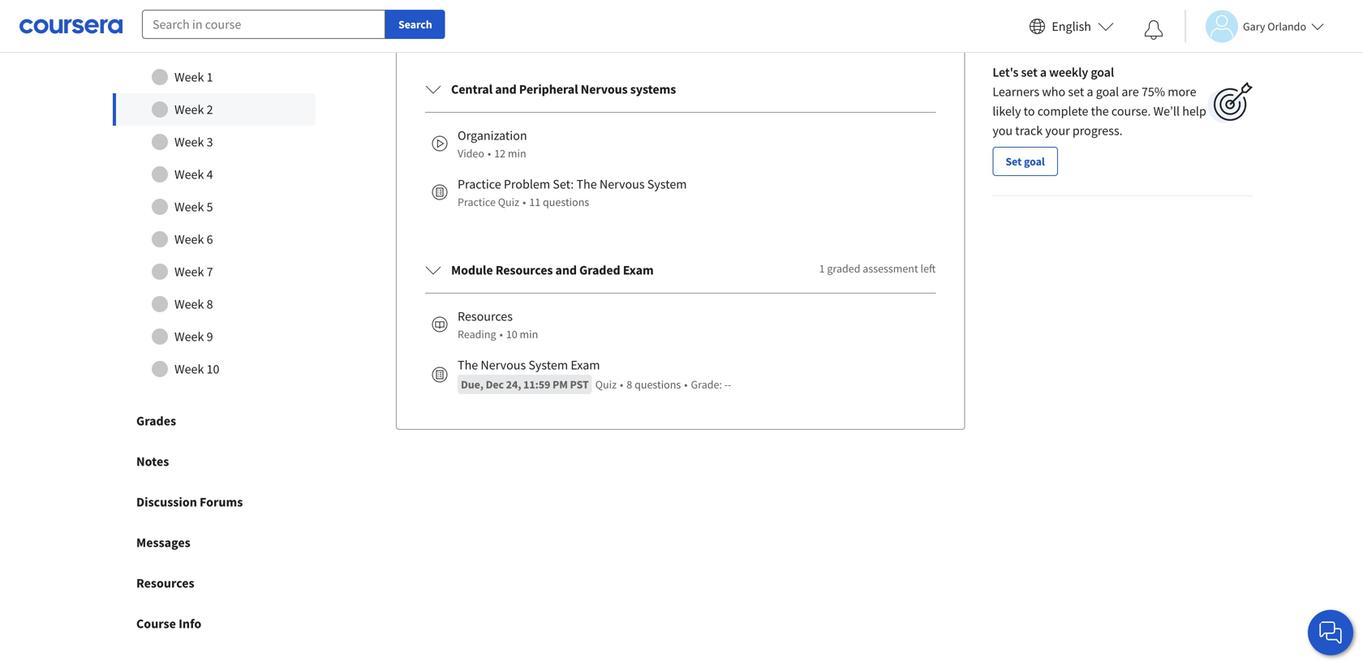 Task type: vqa. For each thing, say whether or not it's contained in the screenshot.
the left 'work'
no



Task type: locate. For each thing, give the bounding box(es) containing it.
min inside "resources reading • 10 min"
[[520, 327, 538, 342]]

7 week from the top
[[175, 264, 204, 280]]

gary
[[1244, 19, 1266, 34]]

week down week 9 in the left of the page
[[175, 361, 204, 378]]

quiz
[[498, 195, 520, 210], [596, 378, 617, 392]]

1 horizontal spatial and
[[556, 262, 577, 279]]

questions
[[543, 195, 590, 210], [635, 378, 681, 392]]

set inside learners who set a goal are 75% more likely to complete the course. we'll help you track your progress.
[[1069, 84, 1085, 100]]

1 vertical spatial practice
[[458, 195, 496, 210]]

• inside "resources reading • 10 min"
[[500, 327, 503, 342]]

week 9
[[175, 329, 213, 345]]

0 horizontal spatial the
[[458, 357, 478, 374]]

min inside organization video • 12 min
[[508, 146, 527, 161]]

questions inside practice problem set: the nervous system practice quiz • 11 questions
[[543, 195, 590, 210]]

1 horizontal spatial a
[[1087, 84, 1094, 100]]

0 vertical spatial a
[[1041, 64, 1047, 80]]

1 vertical spatial system
[[529, 357, 568, 374]]

2 week from the top
[[175, 102, 204, 118]]

reading
[[458, 327, 496, 342]]

4 week from the top
[[175, 166, 204, 183]]

a
[[1041, 64, 1047, 80], [1087, 84, 1094, 100]]

nervous
[[581, 81, 628, 97], [600, 176, 645, 192], [481, 357, 526, 374]]

9 week from the top
[[175, 329, 204, 345]]

system
[[648, 176, 687, 192], [529, 357, 568, 374]]

0 vertical spatial and
[[495, 81, 517, 97]]

resources link
[[97, 563, 331, 604]]

the nervous system exam due, dec 24, 11:59 pm pst quiz • 8 questions • grade: --
[[458, 357, 732, 392]]

week 9 link
[[113, 321, 316, 353]]

english
[[1052, 18, 1092, 35]]

messages link
[[97, 523, 331, 563]]

progress.
[[1073, 123, 1123, 139]]

0 vertical spatial set
[[1022, 64, 1038, 80]]

week
[[175, 69, 204, 85], [175, 102, 204, 118], [175, 134, 204, 150], [175, 166, 204, 183], [175, 199, 204, 215], [175, 231, 204, 248], [175, 264, 204, 280], [175, 296, 204, 313], [175, 329, 204, 345], [175, 361, 204, 378]]

• inside organization video • 12 min
[[488, 146, 491, 161]]

min up 11:59
[[520, 327, 538, 342]]

dec
[[486, 378, 504, 392]]

week left the 6
[[175, 231, 204, 248]]

1 horizontal spatial the
[[577, 176, 597, 192]]

who
[[1043, 84, 1066, 100]]

and right central
[[495, 81, 517, 97]]

2 vertical spatial goal
[[1025, 154, 1045, 169]]

a up the
[[1087, 84, 1094, 100]]

11
[[530, 195, 541, 210]]

nervous up dec
[[481, 357, 526, 374]]

set down the weekly
[[1069, 84, 1085, 100]]

0 horizontal spatial quiz
[[498, 195, 520, 210]]

1 week from the top
[[175, 69, 204, 85]]

0 vertical spatial questions
[[543, 195, 590, 210]]

the inside the nervous system exam due, dec 24, 11:59 pm pst quiz • 8 questions • grade: --
[[458, 357, 478, 374]]

resources inside "resources reading • 10 min"
[[458, 309, 513, 325]]

week 8
[[175, 296, 213, 313]]

9
[[207, 329, 213, 345]]

week for week 3
[[175, 134, 204, 150]]

1 horizontal spatial quiz
[[596, 378, 617, 392]]

0 vertical spatial the
[[577, 176, 597, 192]]

10 week from the top
[[175, 361, 204, 378]]

and inside dropdown button
[[495, 81, 517, 97]]

week left 9
[[175, 329, 204, 345]]

help center image
[[1322, 623, 1341, 643]]

0 horizontal spatial exam
[[571, 357, 600, 374]]

10 right reading
[[506, 327, 518, 342]]

2 vertical spatial resources
[[136, 576, 195, 592]]

0 vertical spatial min
[[508, 146, 527, 161]]

central and peripheral nervous systems
[[451, 81, 676, 97]]

2 - from the left
[[728, 378, 732, 392]]

set
[[1006, 154, 1022, 169]]

8 week from the top
[[175, 296, 204, 313]]

week 6 link
[[113, 223, 316, 256]]

0 horizontal spatial a
[[1041, 64, 1047, 80]]

set:
[[553, 176, 574, 192]]

a inside learners who set a goal are 75% more likely to complete the course. we'll help you track your progress.
[[1087, 84, 1094, 100]]

1 horizontal spatial set
[[1069, 84, 1085, 100]]

the
[[577, 176, 597, 192], [458, 357, 478, 374]]

1 vertical spatial exam
[[571, 357, 600, 374]]

resources for resources
[[136, 576, 195, 592]]

week 4 link
[[113, 158, 316, 191]]

week 2
[[175, 102, 213, 118]]

central
[[451, 81, 493, 97]]

• left '11'
[[523, 195, 526, 210]]

discussion forums link
[[97, 482, 331, 523]]

0 vertical spatial nervous
[[581, 81, 628, 97]]

8 right pst
[[627, 378, 633, 392]]

system inside practice problem set: the nervous system practice quiz • 11 questions
[[648, 176, 687, 192]]

week left 4
[[175, 166, 204, 183]]

set up learners
[[1022, 64, 1038, 80]]

set
[[1022, 64, 1038, 80], [1069, 84, 1085, 100]]

chat with us image
[[1318, 620, 1344, 646]]

1 horizontal spatial system
[[648, 176, 687, 192]]

goal inside learners who set a goal are 75% more likely to complete the course. we'll help you track your progress.
[[1097, 84, 1120, 100]]

1 horizontal spatial exam
[[623, 262, 654, 279]]

resources down messages
[[136, 576, 195, 592]]

• right reading
[[500, 327, 503, 342]]

1 horizontal spatial 8
[[627, 378, 633, 392]]

week up week 2
[[175, 69, 204, 85]]

1 left graded
[[820, 261, 825, 276]]

complete
[[1038, 103, 1089, 119]]

0 horizontal spatial 8
[[207, 296, 213, 313]]

week down 'week 7'
[[175, 296, 204, 313]]

grades link
[[97, 401, 331, 442]]

week left the 3
[[175, 134, 204, 150]]

1 vertical spatial set
[[1069, 84, 1085, 100]]

1 vertical spatial goal
[[1097, 84, 1120, 100]]

goal right set
[[1025, 154, 1045, 169]]

video
[[458, 146, 485, 161]]

organization video • 12 min
[[458, 128, 527, 161]]

course info
[[136, 616, 202, 632]]

10 down week 9 link at the left of the page
[[207, 361, 220, 378]]

10
[[506, 327, 518, 342], [207, 361, 220, 378]]

-
[[725, 378, 728, 392], [728, 378, 732, 392]]

1 horizontal spatial 1
[[820, 261, 825, 276]]

due,
[[461, 378, 484, 392]]

1 vertical spatial 10
[[207, 361, 220, 378]]

3 week from the top
[[175, 134, 204, 150]]

7
[[207, 264, 213, 280]]

Search in course text field
[[142, 10, 386, 39]]

assessment
[[863, 261, 919, 276]]

week for week 8
[[175, 296, 204, 313]]

0 vertical spatial quiz
[[498, 195, 520, 210]]

week 2 link
[[113, 93, 316, 126]]

1 vertical spatial resources
[[458, 309, 513, 325]]

1 vertical spatial min
[[520, 327, 538, 342]]

• left 12
[[488, 146, 491, 161]]

week inside "link"
[[175, 231, 204, 248]]

0 vertical spatial practice
[[458, 176, 501, 192]]

nervous inside practice problem set: the nervous system practice quiz • 11 questions
[[600, 176, 645, 192]]

2 vertical spatial nervous
[[481, 357, 526, 374]]

8 down 7 on the top of the page
[[207, 296, 213, 313]]

0 horizontal spatial system
[[529, 357, 568, 374]]

let's set a weekly goal
[[993, 64, 1115, 80]]

0 horizontal spatial 10
[[207, 361, 220, 378]]

1
[[207, 69, 213, 85], [820, 261, 825, 276]]

peripheral
[[519, 81, 578, 97]]

pst
[[570, 378, 589, 392]]

the right set:
[[577, 176, 597, 192]]

the up due,
[[458, 357, 478, 374]]

1 horizontal spatial 10
[[506, 327, 518, 342]]

nervous right set:
[[600, 176, 645, 192]]

resources for resources reading • 10 min
[[458, 309, 513, 325]]

6 week from the top
[[175, 231, 204, 248]]

quiz right pst
[[596, 378, 617, 392]]

resources right module
[[496, 262, 553, 279]]

resources up reading
[[458, 309, 513, 325]]

1 vertical spatial 8
[[627, 378, 633, 392]]

min right 12
[[508, 146, 527, 161]]

1 vertical spatial questions
[[635, 378, 681, 392]]

0 vertical spatial goal
[[1091, 64, 1115, 80]]

1 vertical spatial a
[[1087, 84, 1094, 100]]

0 vertical spatial system
[[648, 176, 687, 192]]

module
[[451, 262, 493, 279]]

0 vertical spatial 10
[[506, 327, 518, 342]]

practice
[[458, 176, 501, 192], [458, 195, 496, 210]]

week 5
[[175, 199, 213, 215]]

8
[[207, 296, 213, 313], [627, 378, 633, 392]]

questions down set:
[[543, 195, 590, 210]]

week left 5
[[175, 199, 204, 215]]

course info link
[[97, 604, 331, 645]]

set goal button
[[993, 147, 1058, 176]]

and left graded
[[556, 262, 577, 279]]

1 vertical spatial 1
[[820, 261, 825, 276]]

0 vertical spatial 8
[[207, 296, 213, 313]]

week 1 link
[[113, 61, 316, 93]]

1 up 2
[[207, 69, 213, 85]]

0 horizontal spatial 1
[[207, 69, 213, 85]]

goal up the
[[1097, 84, 1120, 100]]

0 horizontal spatial and
[[495, 81, 517, 97]]

grade:
[[691, 378, 722, 392]]

systems
[[631, 81, 676, 97]]

week left 7 on the top of the page
[[175, 264, 204, 280]]

•
[[488, 146, 491, 161], [523, 195, 526, 210], [500, 327, 503, 342], [620, 378, 624, 392], [685, 378, 688, 392]]

to
[[1024, 103, 1036, 119]]

system inside the nervous system exam due, dec 24, 11:59 pm pst quiz • 8 questions • grade: --
[[529, 357, 568, 374]]

gary orlando
[[1244, 19, 1307, 34]]

1 vertical spatial nervous
[[600, 176, 645, 192]]

1 horizontal spatial questions
[[635, 378, 681, 392]]

likely
[[993, 103, 1022, 119]]

quiz down problem
[[498, 195, 520, 210]]

1 vertical spatial quiz
[[596, 378, 617, 392]]

exam up pst
[[571, 357, 600, 374]]

week for week 1
[[175, 69, 204, 85]]

goal right the weekly
[[1091, 64, 1115, 80]]

a up who
[[1041, 64, 1047, 80]]

10 inside "resources reading • 10 min"
[[506, 327, 518, 342]]

1 - from the left
[[725, 378, 728, 392]]

info
[[179, 616, 202, 632]]

exam right graded
[[623, 262, 654, 279]]

week for week 9
[[175, 329, 204, 345]]

5 week from the top
[[175, 199, 204, 215]]

3
[[207, 134, 213, 150]]

week for week 2
[[175, 102, 204, 118]]

questions left grade:
[[635, 378, 681, 392]]

week left 2
[[175, 102, 204, 118]]

1 vertical spatial the
[[458, 357, 478, 374]]

and
[[495, 81, 517, 97], [556, 262, 577, 279]]

course
[[136, 616, 176, 632]]

nervous left systems
[[581, 81, 628, 97]]

0 horizontal spatial questions
[[543, 195, 590, 210]]



Task type: describe. For each thing, give the bounding box(es) containing it.
organization
[[458, 128, 527, 144]]

goal for a
[[1097, 84, 1120, 100]]

learners
[[993, 84, 1040, 100]]

help
[[1183, 103, 1207, 119]]

the
[[1092, 103, 1110, 119]]

are
[[1122, 84, 1140, 100]]

0 vertical spatial exam
[[623, 262, 654, 279]]

quiz inside the nervous system exam due, dec 24, 11:59 pm pst quiz • 8 questions • grade: --
[[596, 378, 617, 392]]

• right pst
[[620, 378, 624, 392]]

week 7
[[175, 264, 213, 280]]

12
[[495, 146, 506, 161]]

pm
[[553, 378, 568, 392]]

week for week 4
[[175, 166, 204, 183]]

gary orlando button
[[1185, 10, 1325, 43]]

search
[[399, 17, 432, 32]]

0 horizontal spatial set
[[1022, 64, 1038, 80]]

0 vertical spatial 1
[[207, 69, 213, 85]]

show notifications image
[[1145, 20, 1164, 40]]

forums
[[200, 494, 243, 511]]

24,
[[506, 378, 521, 392]]

you
[[993, 123, 1013, 139]]

week 6
[[175, 231, 213, 248]]

6
[[207, 231, 213, 248]]

practice problem set: the nervous system practice quiz • 11 questions
[[458, 176, 687, 210]]

week 7 link
[[113, 256, 316, 288]]

central and peripheral nervous systems button
[[412, 67, 949, 112]]

discussion
[[136, 494, 197, 511]]

0 vertical spatial resources
[[496, 262, 553, 279]]

nervous inside the nervous system exam due, dec 24, 11:59 pm pst quiz • 8 questions • grade: --
[[481, 357, 526, 374]]

search button
[[386, 10, 445, 39]]

goal for weekly
[[1091, 64, 1115, 80]]

8 inside the nervous system exam due, dec 24, 11:59 pm pst quiz • 8 questions • grade: --
[[627, 378, 633, 392]]

10 inside week 10 link
[[207, 361, 220, 378]]

week 4
[[175, 166, 213, 183]]

• left grade:
[[685, 378, 688, 392]]

we'll
[[1154, 103, 1180, 119]]

week 10
[[175, 361, 220, 378]]

1 vertical spatial and
[[556, 262, 577, 279]]

coursera image
[[19, 13, 123, 39]]

1 practice from the top
[[458, 176, 501, 192]]

graded
[[580, 262, 621, 279]]

english button
[[1023, 0, 1121, 53]]

week for week 6
[[175, 231, 204, 248]]

2 practice from the top
[[458, 195, 496, 210]]

week 8 link
[[113, 288, 316, 321]]

the inside practice problem set: the nervous system practice quiz • 11 questions
[[577, 176, 597, 192]]

nervous inside dropdown button
[[581, 81, 628, 97]]

track
[[1016, 123, 1043, 139]]

min for resources
[[520, 327, 538, 342]]

notes link
[[97, 442, 331, 482]]

week 3
[[175, 134, 213, 150]]

discussion forums
[[136, 494, 243, 511]]

orlando
[[1268, 19, 1307, 34]]

1 graded assessment left
[[820, 261, 936, 276]]

module resources and graded exam
[[451, 262, 654, 279]]

questions inside the nervous system exam due, dec 24, 11:59 pm pst quiz • 8 questions • grade: --
[[635, 378, 681, 392]]

week 1
[[175, 69, 213, 85]]

weekly
[[1050, 64, 1089, 80]]

grades
[[136, 413, 176, 430]]

week 10 link
[[113, 353, 316, 386]]

more
[[1168, 84, 1197, 100]]

graded
[[828, 261, 861, 276]]

4
[[207, 166, 213, 183]]

• inside practice problem set: the nervous system practice quiz • 11 questions
[[523, 195, 526, 210]]

min for organization
[[508, 146, 527, 161]]

11:59
[[524, 378, 551, 392]]

notes
[[136, 454, 169, 470]]

learners who set a goal are 75% more likely to complete the course. we'll help you track your progress.
[[993, 84, 1207, 139]]

goal inside button
[[1025, 154, 1045, 169]]

2
[[207, 102, 213, 118]]

75%
[[1142, 84, 1166, 100]]

week 3 link
[[113, 126, 316, 158]]

let's
[[993, 64, 1019, 80]]

exam inside the nervous system exam due, dec 24, 11:59 pm pst quiz • 8 questions • grade: --
[[571, 357, 600, 374]]

course.
[[1112, 103, 1151, 119]]

your
[[1046, 123, 1071, 139]]

week for week 10
[[175, 361, 204, 378]]

quiz inside practice problem set: the nervous system practice quiz • 11 questions
[[498, 195, 520, 210]]

set goal
[[1006, 154, 1045, 169]]

problem
[[504, 176, 551, 192]]

week 5 link
[[113, 191, 316, 223]]

week for week 7
[[175, 264, 204, 280]]

5
[[207, 199, 213, 215]]

left
[[921, 261, 936, 276]]

week for week 5
[[175, 199, 204, 215]]

resources reading • 10 min
[[458, 309, 538, 342]]



